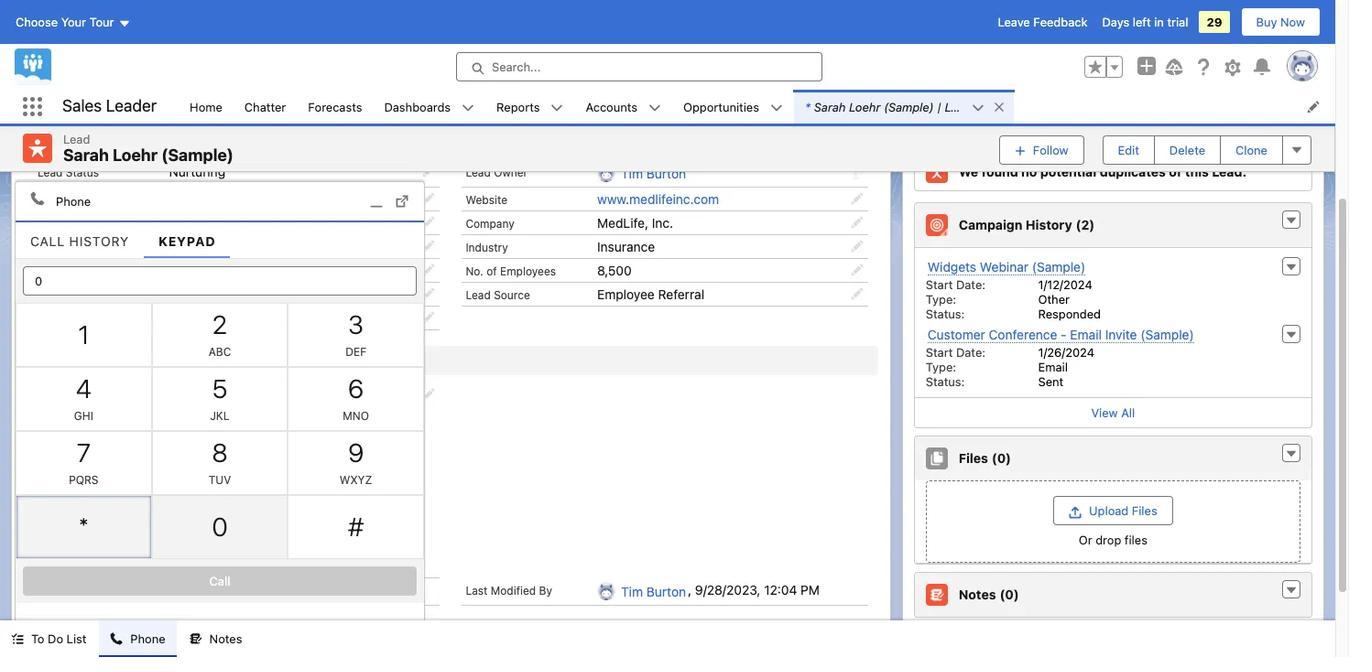Task type: describe. For each thing, give the bounding box(es) containing it.
1 vertical spatial files
[[1132, 504, 1157, 519]]

related
[[925, 119, 979, 136]]

united
[[169, 419, 208, 434]]

phone down choose
[[27, 52, 59, 66]]

-
[[1061, 327, 1067, 343]]

last modified by
[[466, 585, 552, 598]]

8,500
[[597, 263, 632, 279]]

invite
[[1105, 327, 1137, 343]]

6 mno
[[343, 373, 369, 423]]

(800) for employee referral
[[178, 287, 212, 302]]

last
[[466, 585, 488, 598]]

loehr for sarah loehr (sample)
[[113, 146, 158, 165]]

2 abc
[[209, 309, 231, 359]]

ghi
[[74, 409, 93, 423]]

0 vertical spatial 667-
[[179, 52, 208, 68]]

* button
[[16, 495, 152, 559]]

text default image inside to do list button
[[11, 633, 24, 646]]

outreach
[[805, 50, 855, 64]]

(sample) up 1/12/2024
[[1032, 259, 1086, 275]]

text default image inside notes button
[[189, 633, 202, 646]]

4 ghi
[[74, 373, 93, 423]]

* for * sarah loehr (sample) | lead
[[805, 99, 810, 114]]

or drop files
[[1079, 533, 1148, 548]]

, for created by
[[260, 583, 264, 598]]

call history
[[30, 233, 129, 249]]

pm for last modified by
[[801, 583, 820, 598]]

you
[[1057, 50, 1078, 64]]

sarah for sarah loehr (sample)
[[63, 146, 109, 165]]

1 vertical spatial info@salesforce.com link
[[169, 239, 293, 255]]

buy now button
[[1241, 7, 1321, 37]]

responded
[[1038, 307, 1101, 322]]

tuv
[[209, 473, 231, 487]]

list item containing *
[[794, 90, 1014, 124]]

edit mobile image
[[423, 288, 435, 301]]

loehr for sarah loehr (sample) | lead
[[849, 99, 881, 114]]

edit rating image
[[423, 312, 435, 324]]

sales
[[62, 96, 102, 116]]

text default image inside dashboards list item
[[462, 101, 475, 114]]

tim for lead owner
[[621, 166, 643, 182]]

how
[[939, 50, 964, 64]]

(sample) right invite
[[1141, 327, 1194, 343]]

text default image inside address information "dropdown button"
[[32, 354, 47, 369]]

lead inside list
[[945, 99, 972, 114]]

text default image inside custom links dropdown button
[[32, 630, 47, 644]]

edit lead status image
[[423, 165, 435, 178]]

0 vertical spatial info@salesforce.com
[[120, 25, 244, 40]]

files
[[1125, 533, 1148, 548]]

3 def
[[346, 309, 366, 359]]

notes for notes (0)
[[959, 588, 996, 603]]

2 by from the left
[[539, 585, 552, 598]]

8 tuv
[[209, 437, 231, 487]]

to do list button
[[0, 621, 97, 658]]

1/26/2024
[[1038, 345, 1095, 360]]

type: for widgets webinar (sample)
[[926, 292, 956, 307]]

1 vertical spatial of
[[487, 265, 497, 279]]

will
[[1036, 50, 1054, 64]]

text default image inside the reports list item
[[551, 101, 564, 114]]

chatter inside chatter link
[[244, 99, 286, 114]]

we
[[959, 164, 978, 180]]

12:04 for last modified by
[[764, 583, 797, 598]]

edit lead source image
[[851, 288, 864, 301]]

tim for created by
[[193, 585, 215, 600]]

(0) for notes (0)
[[1000, 588, 1019, 603]]

for
[[757, 50, 773, 64]]

6389 for 8,500
[[244, 263, 276, 279]]

start date: for customer
[[926, 345, 986, 360]]

7 pqrs
[[69, 437, 98, 487]]

1 your from the left
[[776, 50, 801, 64]]

nurturing
[[169, 164, 225, 180]]

campaign history (2)
[[959, 217, 1095, 233]]

address for address information
[[54, 353, 102, 368]]

keypad
[[159, 233, 216, 249]]

1 button
[[16, 303, 152, 367]]

tab list containing activity
[[23, 109, 879, 146]]

delete
[[1170, 143, 1205, 157]]

states
[[212, 419, 249, 434]]

edit phone image
[[423, 264, 435, 277]]

, 9/28/2023, 12:04 pm for last modified by
[[688, 583, 820, 598]]

lead owner
[[466, 166, 528, 180]]

a
[[720, 50, 726, 64]]

list containing home
[[179, 90, 1335, 124]]

this
[[1185, 164, 1209, 180]]

1 (800) 667-6389 link for 8,500
[[169, 263, 276, 279]]

call
[[30, 233, 65, 249]]

lead for status
[[38, 166, 63, 180]]

to
[[860, 31, 871, 46]]

jkl
[[210, 409, 230, 423]]

notes button
[[178, 621, 253, 658]]

feedback
[[1034, 15, 1088, 29]]

burton for lead owner
[[646, 166, 686, 182]]

notes (0)
[[959, 588, 1019, 603]]

their
[[717, 31, 743, 46]]

email down customer conference - email invite (sample) link
[[1038, 360, 1068, 375]]

0 horizontal spatial files
[[959, 451, 988, 467]]

do
[[48, 632, 63, 647]]

information
[[106, 353, 173, 368]]

1 vertical spatial info@salesforce.com
[[169, 239, 293, 255]]

lead for owner
[[466, 166, 491, 180]]

5 jkl
[[210, 373, 230, 423]]

referral
[[658, 287, 705, 302]]

sent
[[1038, 375, 1064, 389]]

2
[[212, 309, 227, 339]]

custom links
[[54, 629, 134, 644]]

6389 for employee referral
[[244, 287, 276, 302]]

text default image for campaign history (2)
[[1285, 215, 1298, 228]]

6
[[348, 373, 364, 404]]

0 vertical spatial (800)
[[142, 52, 176, 68]]

0 vertical spatial 1 (800) 667-6389
[[133, 52, 240, 68]]

upload
[[1089, 504, 1129, 519]]

insurance
[[597, 239, 655, 255]]

(for
[[858, 50, 881, 64]]

lead.
[[1212, 164, 1247, 180]]

tim burton for created by
[[193, 585, 258, 600]]

information
[[792, 31, 857, 46]]

related tab panel
[[914, 146, 1313, 618]]

widgets
[[928, 259, 977, 275]]

record
[[924, 31, 961, 46]]

home
[[190, 99, 222, 114]]

text default image inside opportunities list item
[[770, 101, 783, 114]]

667- for employee referral
[[215, 287, 244, 302]]

forecasts
[[308, 99, 362, 114]]

abc
[[209, 345, 231, 359]]

(0) for files (0)
[[992, 451, 1011, 467]]

0 button
[[152, 495, 288, 559]]

lead source
[[466, 289, 530, 302]]

email down title at the top left of the page
[[38, 241, 65, 255]]

start for widgets webinar (sample)
[[926, 278, 953, 292]]

tim burton for last modified by
[[621, 585, 686, 600]]

times
[[1001, 50, 1032, 64]]

text default image inside phone link
[[30, 191, 45, 206]]

home link
[[179, 90, 233, 124]]

phone inside dialog
[[56, 194, 91, 209]]

customer conference - email invite (sample) link
[[928, 327, 1194, 344]]

tour
[[89, 15, 114, 29]]

0 vertical spatial 6389
[[208, 52, 240, 68]]

2 new from the left
[[232, 403, 259, 419]]

date: for widgets
[[956, 278, 986, 292]]

dashboards
[[384, 99, 451, 114]]

related link
[[925, 109, 979, 146]]

Enter phone number... text field
[[23, 266, 417, 295]]

phone link
[[16, 182, 424, 222]]

5
[[212, 373, 227, 404]]

no
[[1021, 164, 1037, 180]]

phone inside button
[[130, 632, 165, 647]]

edit website image
[[851, 193, 864, 205]]

tim for last modified by
[[621, 585, 643, 600]]

lead for sarah
[[63, 132, 90, 147]]

# button
[[288, 495, 424, 559]]

links
[[103, 629, 134, 644]]

follow button
[[999, 135, 1084, 165]]

start for customer conference - email invite (sample)
[[926, 345, 953, 360]]

trial
[[1167, 15, 1188, 29]]

accounts list item
[[575, 90, 672, 124]]

mno
[[343, 409, 369, 423]]

edit industry image
[[851, 240, 864, 253]]

one
[[169, 388, 193, 403]]

what's
[[1144, 50, 1184, 64]]



Task type: vqa. For each thing, say whether or not it's contained in the screenshot.


Task type: locate. For each thing, give the bounding box(es) containing it.
667- up 2
[[215, 287, 244, 302]]

lead image
[[23, 134, 52, 163]]

your left pitch?)
[[1187, 50, 1212, 64]]

no.
[[466, 265, 483, 279]]

1 vertical spatial status:
[[926, 375, 965, 389]]

0 horizontal spatial pm
[[373, 583, 392, 598]]

2 start from the top
[[926, 345, 953, 360]]

employees
[[500, 265, 556, 279]]

edit name image
[[423, 193, 435, 205]]

www.medlifeinc.com link
[[597, 192, 719, 207]]

1 horizontal spatial loehr
[[849, 99, 881, 114]]

sarah down outreach
[[814, 99, 846, 114]]

text default image right related link
[[993, 101, 1006, 113]]

0 vertical spatial type:
[[926, 292, 956, 307]]

opportunities link
[[672, 90, 770, 124]]

1 horizontal spatial 9/28/2023,
[[695, 583, 761, 598]]

jones
[[197, 388, 232, 403]]

1 by from the left
[[82, 585, 95, 598]]

1 horizontal spatial notes
[[959, 588, 996, 603]]

0 vertical spatial status:
[[926, 307, 965, 322]]

1 (800) 667-6389 for 8,500
[[169, 263, 276, 279]]

1 horizontal spatial pm
[[801, 583, 820, 598]]

new right jkl in the bottom of the page
[[232, 403, 259, 419]]

text default image up title at the top left of the page
[[30, 191, 45, 206]]

1 (800) 667-6389 down keypad
[[169, 263, 276, 279]]

pm
[[373, 583, 392, 598], [801, 583, 820, 598]]

text default image for files (0)
[[1285, 448, 1298, 461]]

2 pm from the left
[[801, 583, 820, 598]]

tab panel
[[16, 259, 424, 620]]

3
[[348, 309, 364, 339]]

chatter link right home
[[233, 90, 297, 124]]

text default image right 'reports'
[[551, 101, 564, 114]]

0 horizontal spatial *
[[79, 512, 89, 542]]

we found no potential duplicates of this lead.
[[959, 164, 1247, 180]]

(800) up 2 abc
[[178, 287, 212, 302]]

2 , from the left
[[688, 583, 692, 598]]

1 vertical spatial address
[[38, 389, 80, 403]]

reports
[[497, 99, 540, 114]]

0 vertical spatial (0)
[[992, 451, 1011, 467]]

opportunities list item
[[672, 90, 794, 124]]

notes inside the related tab panel
[[959, 588, 996, 603]]

status: for widgets webinar (sample)
[[926, 307, 965, 322]]

edit title image
[[423, 216, 435, 229]]

1 vertical spatial loehr
[[113, 146, 158, 165]]

lead for source
[[466, 289, 491, 302]]

system administrator
[[169, 215, 296, 231]]

2 vertical spatial 667-
[[215, 287, 244, 302]]

1 inside button
[[78, 319, 89, 350]]

* down the pqrs
[[79, 512, 89, 542]]

type: down customer
[[926, 360, 956, 375]]

* for *
[[79, 512, 89, 542]]

2 your from the left
[[1187, 50, 1212, 64]]

0 horizontal spatial notes
[[209, 632, 242, 647]]

0 horizontal spatial new
[[169, 403, 196, 419]]

pm for created by
[[373, 583, 392, 598]]

1 (800) 667-6389 link for employee referral
[[169, 287, 276, 302]]

leave feedback
[[998, 15, 1088, 29]]

phone dialog
[[15, 181, 425, 621]]

tab list
[[23, 109, 879, 146]]

2 , 9/28/2023, 12:04 pm from the left
[[688, 583, 820, 598]]

lead down sales in the left top of the page
[[63, 132, 90, 147]]

1 vertical spatial (0)
[[1000, 588, 1019, 603]]

1 vertical spatial start date:
[[926, 345, 986, 360]]

leave
[[998, 15, 1030, 29]]

modified
[[491, 585, 536, 598]]

tim burton link for lead owner
[[621, 166, 686, 182]]

reach
[[1081, 50, 1113, 64]]

0 vertical spatial notes
[[959, 588, 996, 603]]

status: for customer conference - email invite (sample)
[[926, 375, 965, 389]]

(sample) inside "lead sarah loehr (sample)"
[[161, 146, 234, 165]]

loehr inside "lead sarah loehr (sample)"
[[113, 146, 158, 165]]

, 9/28/2023, 12:04 pm for created by
[[260, 583, 392, 598]]

loehr inside list
[[849, 99, 881, 114]]

lead
[[896, 31, 920, 46]]

1 horizontal spatial *
[[805, 99, 810, 114]]

by
[[82, 585, 95, 598], [539, 585, 552, 598]]

no. of employees
[[466, 265, 556, 279]]

address up 4
[[54, 353, 102, 368]]

,
[[260, 583, 264, 598], [688, 583, 692, 598]]

0 horizontal spatial sarah
[[63, 146, 109, 165]]

1 (800) 667-6389 link up 2
[[169, 287, 276, 302]]

9/28/2023, for created by
[[267, 583, 333, 598]]

edit no. of employees image
[[851, 264, 864, 277]]

text default image down mobile
[[32, 354, 47, 369]]

0 vertical spatial loehr
[[849, 99, 881, 114]]

1 vertical spatial 6389
[[244, 263, 276, 279]]

group
[[1084, 56, 1123, 78]]

(800) up leader
[[142, 52, 176, 68]]

9/28/2023,
[[267, 583, 333, 598], [695, 583, 761, 598]]

burton
[[646, 166, 686, 182], [218, 585, 258, 600], [646, 585, 686, 600]]

1 horizontal spatial 12:04
[[764, 583, 797, 598]]

start down "widgets"
[[926, 278, 953, 292]]

lead down no. at the top
[[466, 289, 491, 302]]

1 vertical spatial date:
[[956, 345, 986, 360]]

address up ghi
[[38, 389, 80, 403]]

of inside the related tab panel
[[1169, 164, 1182, 180]]

2 type: from the top
[[926, 360, 956, 375]]

chatter down home
[[198, 119, 248, 136]]

of right no. at the top
[[487, 265, 497, 279]]

text default image right phone button
[[189, 633, 202, 646]]

1 vertical spatial type:
[[926, 360, 956, 375]]

info@salesforce.com up home link
[[120, 25, 244, 40]]

2 vertical spatial 1 (800) 667-6389
[[169, 287, 276, 302]]

1 (800) 667-6389 up home link
[[133, 52, 240, 68]]

name
[[38, 193, 68, 207]]

details link
[[116, 109, 165, 146]]

start date: down customer
[[926, 345, 986, 360]]

12:04 for created by
[[336, 583, 369, 598]]

1 vertical spatial sarah
[[63, 146, 109, 165]]

2 vertical spatial 6389
[[244, 287, 276, 302]]

667- for 8,500
[[215, 263, 244, 279]]

0 horizontal spatial 12:04
[[336, 583, 369, 598]]

tim burton
[[621, 166, 686, 182], [193, 585, 258, 600], [621, 585, 686, 600]]

0 vertical spatial address
[[54, 353, 102, 368]]

accounts
[[586, 99, 638, 114]]

6389
[[208, 52, 240, 68], [244, 263, 276, 279], [244, 287, 276, 302]]

sarah inside "lead sarah loehr (sample)"
[[63, 146, 109, 165]]

list
[[179, 90, 1335, 124]]

edit address image
[[423, 389, 435, 401]]

drop
[[1096, 533, 1121, 548]]

edit button
[[1102, 135, 1155, 165]]

start
[[926, 278, 953, 292], [926, 345, 953, 360]]

status
[[66, 166, 99, 180]]

widgets webinar (sample)
[[928, 259, 1086, 275]]

address
[[54, 353, 102, 368], [38, 389, 80, 403]]

inc.
[[652, 215, 673, 231]]

* inside list
[[805, 99, 810, 114]]

type: for customer conference - email invite (sample)
[[926, 360, 956, 375]]

of left this
[[1169, 164, 1182, 180]]

1 status: from the top
[[926, 307, 965, 322]]

edit company image
[[851, 216, 864, 229]]

chatter link up nurturing
[[198, 109, 248, 146]]

webinar
[[980, 259, 1029, 275]]

0 horizontal spatial 9/28/2023,
[[267, 583, 333, 598]]

status:
[[926, 307, 965, 322], [926, 375, 965, 389]]

buy now
[[1256, 15, 1305, 29]]

text default image for notes (0)
[[1285, 585, 1298, 598]]

def
[[346, 345, 366, 359]]

phone
[[27, 52, 59, 66], [56, 194, 91, 209], [38, 265, 70, 279], [130, 632, 165, 647]]

1 horizontal spatial files
[[1132, 504, 1157, 519]]

0 vertical spatial of
[[1169, 164, 1182, 180]]

address inside address information "dropdown button"
[[54, 353, 102, 368]]

edit
[[1118, 143, 1139, 157]]

lead down lead icon
[[38, 166, 63, 180]]

delete button
[[1154, 135, 1221, 165]]

by right 'created'
[[82, 585, 95, 598]]

1 vertical spatial notes
[[209, 632, 242, 647]]

0 vertical spatial start
[[926, 278, 953, 292]]

tab panel inside phone dialog
[[16, 259, 424, 620]]

new left york,
[[169, 403, 196, 419]]

mobile
[[38, 289, 72, 302]]

1 date: from the top
[[956, 278, 986, 292]]

save
[[686, 31, 713, 46]]

text default image
[[462, 101, 475, 114], [1285, 215, 1298, 228], [1285, 448, 1298, 461], [1285, 585, 1298, 598], [110, 633, 123, 646]]

text default image inside accounts list item
[[649, 101, 661, 114]]

all
[[1121, 406, 1135, 421]]

info@salesforce.com link down system administrator
[[169, 239, 293, 255]]

phone down lead status
[[56, 194, 91, 209]]

1 , from the left
[[260, 583, 264, 598]]

0 vertical spatial date:
[[956, 278, 986, 292]]

lead right |
[[945, 99, 972, 114]]

leave feedback link
[[998, 15, 1088, 29]]

chatter
[[244, 99, 286, 114], [198, 119, 248, 136]]

text default image inside phone button
[[110, 633, 123, 646]]

1 (800) 667-6389 for employee referral
[[169, 287, 276, 302]]

(2)
[[1076, 217, 1095, 233]]

info@salesforce.com link up home link
[[120, 25, 244, 40]]

1 (800) 667-6389 link up home link
[[120, 52, 240, 68]]

burton for created by
[[218, 585, 258, 600]]

* inside button
[[79, 512, 89, 542]]

choose
[[16, 15, 58, 29]]

1 vertical spatial 1 (800) 667-6389 link
[[169, 263, 276, 279]]

, for last modified by
[[688, 583, 692, 598]]

1 horizontal spatial new
[[232, 403, 259, 419]]

1 horizontal spatial , 9/28/2023, 12:04 pm
[[688, 583, 820, 598]]

0 vertical spatial files
[[959, 451, 988, 467]]

0 horizontal spatial of
[[487, 265, 497, 279]]

follow
[[1033, 143, 1069, 157]]

out?
[[1116, 50, 1141, 64]]

text default image left to
[[11, 633, 24, 646]]

1 horizontal spatial ,
[[688, 583, 692, 598]]

leader
[[106, 96, 157, 116]]

now
[[1281, 15, 1305, 29]]

1 horizontal spatial by
[[539, 585, 552, 598]]

customer
[[928, 327, 985, 343]]

start date: down "widgets"
[[926, 278, 986, 292]]

2 vertical spatial 1 (800) 667-6389 link
[[169, 287, 276, 302]]

1 start from the top
[[926, 278, 953, 292]]

email right -
[[1070, 327, 1102, 343]]

loehr
[[849, 99, 881, 114], [113, 146, 158, 165]]

2 start date: from the top
[[926, 345, 986, 360]]

www.medlifeinc.com
[[597, 192, 719, 207]]

1 vertical spatial 667-
[[215, 263, 244, 279]]

9 wxyz
[[340, 437, 372, 487]]

1 9/28/2023, from the left
[[267, 583, 333, 598]]

1 , 9/28/2023, 12:04 pm from the left
[[260, 583, 392, 598]]

search... button
[[456, 52, 823, 82]]

your right for
[[776, 50, 801, 64]]

1 vertical spatial start
[[926, 345, 953, 360]]

0 horizontal spatial ,
[[260, 583, 264, 598]]

info@salesforce.com down system administrator
[[169, 239, 293, 255]]

address for address
[[38, 389, 80, 403]]

2 12:04 from the left
[[764, 583, 797, 598]]

1 vertical spatial chatter
[[198, 119, 248, 136]]

date: down customer
[[956, 345, 986, 360]]

loehr down (for
[[849, 99, 881, 114]]

notes for notes
[[209, 632, 242, 647]]

0 horizontal spatial , 9/28/2023, 12:04 pm
[[260, 583, 392, 598]]

widgets webinar (sample) link
[[928, 259, 1086, 276]]

status: down customer
[[926, 375, 965, 389]]

the
[[875, 31, 893, 46]]

info@salesforce.com link
[[120, 25, 244, 40], [169, 239, 293, 255]]

sarah for sarah loehr (sample) | lead
[[814, 99, 846, 114]]

email left your at the left top
[[27, 25, 54, 39]]

* down outreach
[[805, 99, 810, 114]]

lead
[[945, 99, 972, 114], [63, 132, 90, 147], [38, 166, 63, 180], [466, 166, 491, 180], [466, 289, 491, 302]]

chatter inside tab list
[[198, 119, 248, 136]]

keypad link
[[144, 222, 230, 258]]

to
[[31, 632, 44, 647]]

edit email image
[[423, 240, 435, 253]]

loehr down details
[[113, 146, 158, 165]]

0 vertical spatial start date:
[[926, 278, 986, 292]]

0 vertical spatial chatter
[[244, 99, 286, 114]]

contact
[[746, 31, 789, 46]]

29
[[1207, 15, 1222, 29]]

date: down "widgets"
[[956, 278, 986, 292]]

1 vertical spatial *
[[79, 512, 89, 542]]

reports list item
[[486, 90, 575, 124]]

0 vertical spatial *
[[805, 99, 810, 114]]

burton for last modified by
[[646, 585, 686, 600]]

tim burton link for created by
[[193, 585, 258, 601]]

0 horizontal spatial loehr
[[113, 146, 158, 165]]

sarah up status
[[63, 146, 109, 165]]

|
[[937, 99, 941, 114]]

chatter right home
[[244, 99, 286, 114]]

0 horizontal spatial your
[[776, 50, 801, 64]]

667- up home
[[179, 52, 208, 68]]

lead inside "lead sarah loehr (sample)"
[[63, 132, 90, 147]]

text default image down for
[[770, 101, 783, 114]]

text default image right accounts
[[649, 101, 661, 114]]

notes inside notes button
[[209, 632, 242, 647]]

0 vertical spatial info@salesforce.com link
[[120, 25, 244, 40]]

lead sarah loehr (sample)
[[63, 132, 234, 165]]

plan
[[730, 50, 754, 64]]

1 vertical spatial (800)
[[178, 263, 212, 279]]

text default image left do
[[32, 630, 47, 644]]

0 vertical spatial sarah
[[814, 99, 846, 114]]

phone up mobile
[[38, 265, 70, 279]]

9/28/2023, for last modified by
[[695, 583, 761, 598]]

1 12:04 from the left
[[336, 583, 369, 598]]

status: up customer
[[926, 307, 965, 322]]

tab panel containing 2
[[16, 259, 424, 620]]

7
[[77, 437, 91, 468]]

start down customer
[[926, 345, 953, 360]]

date: for customer
[[956, 345, 986, 360]]

9
[[348, 437, 364, 468]]

1 (800) 667-6389 up 2
[[169, 287, 276, 302]]

(sample) inside list item
[[884, 99, 934, 114]]

phone left notes button
[[130, 632, 165, 647]]

to do list
[[31, 632, 86, 647]]

search...
[[492, 60, 541, 74]]

(800) down keypad
[[178, 263, 212, 279]]

start date: for widgets
[[926, 278, 986, 292]]

2 date: from the top
[[956, 345, 986, 360]]

(sample) left |
[[884, 99, 934, 114]]

667- down system administrator
[[215, 263, 244, 279]]

1 (800) 667-6389 link down keypad
[[169, 263, 276, 279]]

1 pm from the left
[[373, 583, 392, 598]]

(sample) down home
[[161, 146, 234, 165]]

2 9/28/2023, from the left
[[695, 583, 761, 598]]

address information
[[54, 353, 173, 368]]

history
[[69, 233, 129, 249]]

1 (800) 667-6389
[[133, 52, 240, 68], [169, 263, 276, 279], [169, 287, 276, 302]]

(800) for 8,500
[[178, 263, 212, 279]]

tim burton for lead owner
[[621, 166, 686, 182]]

york
[[262, 403, 288, 419]]

text default image inside list item
[[993, 101, 1006, 113]]

0 horizontal spatial by
[[82, 585, 95, 598]]

1 type: from the top
[[926, 292, 956, 307]]

by right modified
[[539, 585, 552, 598]]

text default image
[[993, 101, 1006, 113], [551, 101, 564, 114], [649, 101, 661, 114], [770, 101, 783, 114], [30, 191, 45, 206], [32, 354, 47, 369], [32, 630, 47, 644], [11, 633, 24, 646], [189, 633, 202, 646]]

1 new from the left
[[169, 403, 196, 419]]

type: down "widgets"
[[926, 292, 956, 307]]

tim burton link for last modified by
[[621, 585, 686, 601]]

administrator
[[216, 215, 296, 231]]

2 status: from the top
[[926, 375, 965, 389]]

sarah inside list
[[814, 99, 846, 114]]

* sarah loehr (sample) | lead
[[805, 99, 972, 114]]

1 horizontal spatial sarah
[[814, 99, 846, 114]]

2 vertical spatial (800)
[[178, 287, 212, 302]]

1 horizontal spatial of
[[1169, 164, 1182, 180]]

dashboards list item
[[373, 90, 486, 124]]

1 horizontal spatial your
[[1187, 50, 1212, 64]]

list item
[[794, 90, 1014, 124]]

1 start date: from the top
[[926, 278, 986, 292]]

1 vertical spatial 1 (800) 667-6389
[[169, 263, 276, 279]]

lead up website
[[466, 166, 491, 180]]

0 vertical spatial 1 (800) 667-6389 link
[[120, 52, 240, 68]]



